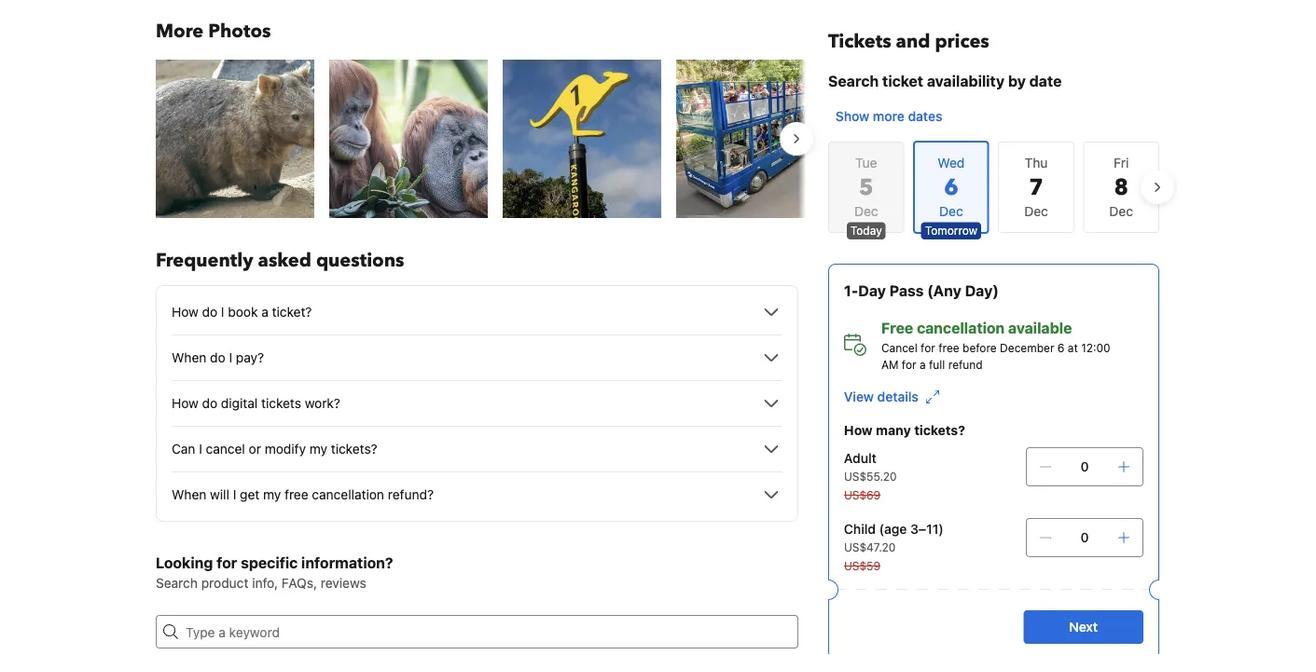 Task type: describe. For each thing, give the bounding box(es) containing it.
or
[[249, 442, 261, 457]]

12:00
[[1082, 342, 1111, 355]]

can i cancel or modify my tickets? button
[[172, 439, 783, 461]]

0 for adult
[[1081, 460, 1089, 475]]

2 horizontal spatial for
[[921, 342, 936, 355]]

questions
[[316, 248, 404, 274]]

day)
[[965, 282, 999, 300]]

free cancellation available cancel for free before december 6 at 12:00 am for a full refund
[[882, 320, 1111, 371]]

view details link
[[844, 388, 939, 407]]

availability
[[927, 72, 1005, 90]]

adult us$55.20
[[844, 451, 897, 483]]

when will i get my free cancellation refund? button
[[172, 484, 783, 507]]

will
[[210, 488, 229, 503]]

show
[[836, 109, 870, 124]]

Type a keyword field
[[178, 616, 799, 649]]

ticket?
[[272, 305, 312, 320]]

7
[[1029, 172, 1044, 203]]

free for will
[[285, 488, 308, 503]]

available
[[1009, 320, 1072, 337]]

us$59
[[844, 560, 881, 573]]

5
[[859, 172, 874, 203]]

my inside dropdown button
[[263, 488, 281, 503]]

tue 5 dec today
[[851, 155, 882, 237]]

more photos
[[156, 19, 271, 44]]

photos
[[208, 19, 271, 44]]

when do i pay? button
[[172, 347, 783, 369]]

child (age 3–11) us$47.20
[[844, 522, 944, 554]]

thu
[[1025, 155, 1048, 171]]

when will i get my free cancellation refund?
[[172, 488, 434, 503]]

cancel
[[882, 342, 918, 355]]

thu 7 dec
[[1025, 155, 1049, 219]]

1-day pass (any day)
[[844, 282, 999, 300]]

frequently asked questions
[[156, 248, 404, 274]]

day
[[859, 282, 886, 300]]

cancel
[[206, 442, 245, 457]]

us$69
[[844, 489, 881, 502]]

fri
[[1114, 155, 1129, 171]]

prices
[[935, 29, 990, 55]]

tickets
[[828, 29, 892, 55]]

do for tickets
[[202, 396, 218, 411]]

tickets and prices
[[828, 29, 990, 55]]

refund
[[949, 358, 983, 371]]

information?
[[301, 555, 393, 572]]

and
[[896, 29, 931, 55]]

digital
[[221, 396, 258, 411]]

more
[[156, 19, 204, 44]]

pass
[[890, 282, 924, 300]]

refund?
[[388, 488, 434, 503]]

(any
[[928, 282, 962, 300]]

region containing 5
[[814, 133, 1175, 242]]

cancellation inside dropdown button
[[312, 488, 384, 503]]

do for pay?
[[210, 350, 226, 366]]

free
[[882, 320, 914, 337]]

dates
[[908, 109, 943, 124]]

child
[[844, 522, 876, 537]]

view details
[[844, 390, 919, 405]]

am
[[882, 358, 899, 371]]

fri 8 dec
[[1110, 155, 1134, 219]]

adult
[[844, 451, 877, 467]]

1 horizontal spatial tickets?
[[915, 423, 966, 439]]

frequently
[[156, 248, 253, 274]]

when for when do i pay?
[[172, 350, 207, 366]]

looking for specific information? search product info, faqs, reviews
[[156, 555, 393, 592]]

how many tickets?
[[844, 423, 966, 439]]

pay?
[[236, 350, 264, 366]]

us$47.20
[[844, 541, 896, 554]]

today
[[851, 224, 882, 237]]

looking
[[156, 555, 213, 572]]



Task type: vqa. For each thing, say whether or not it's contained in the screenshot.
the "options"
no



Task type: locate. For each thing, give the bounding box(es) containing it.
for right am
[[902, 358, 917, 371]]

0 horizontal spatial cancellation
[[312, 488, 384, 503]]

my inside dropdown button
[[310, 442, 327, 457]]

ticket
[[883, 72, 924, 90]]

0 vertical spatial 0
[[1081, 460, 1089, 475]]

0 horizontal spatial tickets?
[[331, 442, 378, 457]]

1 horizontal spatial search
[[828, 72, 879, 90]]

1 horizontal spatial my
[[310, 442, 327, 457]]

how for how do digital tickets work?
[[172, 396, 199, 411]]

3–11)
[[911, 522, 944, 537]]

1 vertical spatial tickets?
[[331, 442, 378, 457]]

3 dec from the left
[[1110, 204, 1134, 219]]

show more dates
[[836, 109, 943, 124]]

do left digital
[[202, 396, 218, 411]]

full
[[929, 358, 946, 371]]

by
[[1009, 72, 1026, 90]]

how down frequently at top
[[172, 305, 199, 320]]

asked
[[258, 248, 312, 274]]

modify
[[265, 442, 306, 457]]

0 horizontal spatial dec
[[855, 204, 879, 219]]

dec up today
[[855, 204, 879, 219]]

dec for 7
[[1025, 204, 1049, 219]]

do left book
[[202, 305, 218, 320]]

how up the can
[[172, 396, 199, 411]]

dec for 8
[[1110, 204, 1134, 219]]

a right book
[[261, 305, 269, 320]]

search down looking
[[156, 576, 198, 592]]

i for get
[[233, 488, 236, 503]]

1 0 from the top
[[1081, 460, 1089, 475]]

search up show
[[828, 72, 879, 90]]

book
[[228, 305, 258, 320]]

1 horizontal spatial for
[[902, 358, 917, 371]]

us$55.20
[[844, 470, 897, 483]]

dec inside tue 5 dec today
[[855, 204, 879, 219]]

1 vertical spatial when
[[172, 488, 207, 503]]

view
[[844, 390, 874, 405]]

my right get
[[263, 488, 281, 503]]

1 horizontal spatial a
[[920, 358, 926, 371]]

for
[[921, 342, 936, 355], [902, 358, 917, 371], [217, 555, 237, 572]]

when left "will"
[[172, 488, 207, 503]]

i for book
[[221, 305, 224, 320]]

i right the can
[[199, 442, 202, 457]]

1 vertical spatial how
[[172, 396, 199, 411]]

search
[[828, 72, 879, 90], [156, 576, 198, 592]]

0 vertical spatial free
[[939, 342, 960, 355]]

tickets?
[[915, 423, 966, 439], [331, 442, 378, 457]]

before
[[963, 342, 997, 355]]

1 vertical spatial search
[[156, 576, 198, 592]]

0 vertical spatial tickets?
[[915, 423, 966, 439]]

1 vertical spatial my
[[263, 488, 281, 503]]

0 vertical spatial a
[[261, 305, 269, 320]]

at
[[1068, 342, 1078, 355]]

work?
[[305, 396, 340, 411]]

dec down 7
[[1025, 204, 1049, 219]]

when do i pay?
[[172, 350, 264, 366]]

how do digital tickets work? button
[[172, 393, 783, 415]]

0 vertical spatial when
[[172, 350, 207, 366]]

get
[[240, 488, 260, 503]]

0 vertical spatial do
[[202, 305, 218, 320]]

2 vertical spatial how
[[844, 423, 873, 439]]

0 horizontal spatial search
[[156, 576, 198, 592]]

tickets? inside dropdown button
[[331, 442, 378, 457]]

reviews
[[321, 576, 366, 592]]

1 vertical spatial do
[[210, 350, 226, 366]]

a left full
[[920, 358, 926, 371]]

cancellation
[[917, 320, 1005, 337], [312, 488, 384, 503]]

when
[[172, 350, 207, 366], [172, 488, 207, 503]]

1 dec from the left
[[855, 204, 879, 219]]

i left pay?
[[229, 350, 232, 366]]

2 dec from the left
[[1025, 204, 1049, 219]]

i left book
[[221, 305, 224, 320]]

8
[[1114, 172, 1129, 203]]

2 0 from the top
[[1081, 530, 1089, 546]]

search inside looking for specific information? search product info, faqs, reviews
[[156, 576, 198, 592]]

0 vertical spatial cancellation
[[917, 320, 1005, 337]]

i
[[221, 305, 224, 320], [229, 350, 232, 366], [199, 442, 202, 457], [233, 488, 236, 503]]

when left pay?
[[172, 350, 207, 366]]

free up full
[[939, 342, 960, 355]]

do
[[202, 305, 218, 320], [210, 350, 226, 366], [202, 396, 218, 411]]

0 vertical spatial search
[[828, 72, 879, 90]]

1 vertical spatial for
[[902, 358, 917, 371]]

1 horizontal spatial cancellation
[[917, 320, 1005, 337]]

december
[[1000, 342, 1055, 355]]

for up full
[[921, 342, 936, 355]]

can
[[172, 442, 195, 457]]

1 vertical spatial cancellation
[[312, 488, 384, 503]]

0 vertical spatial my
[[310, 442, 327, 457]]

0 horizontal spatial for
[[217, 555, 237, 572]]

i right "will"
[[233, 488, 236, 503]]

can i cancel or modify my tickets?
[[172, 442, 378, 457]]

for inside looking for specific information? search product info, faqs, reviews
[[217, 555, 237, 572]]

1 vertical spatial free
[[285, 488, 308, 503]]

tue
[[856, 155, 878, 171]]

1 vertical spatial a
[[920, 358, 926, 371]]

free inside free cancellation available cancel for free before december 6 at 12:00 am for a full refund
[[939, 342, 960, 355]]

cancellation inside free cancellation available cancel for free before december 6 at 12:00 am for a full refund
[[917, 320, 1005, 337]]

info,
[[252, 576, 278, 592]]

tickets
[[261, 396, 301, 411]]

cancellation up before
[[917, 320, 1005, 337]]

(age
[[880, 522, 907, 537]]

a inside dropdown button
[[261, 305, 269, 320]]

details
[[878, 390, 919, 405]]

free
[[939, 342, 960, 355], [285, 488, 308, 503]]

dec down the 8 at the right top of the page
[[1110, 204, 1134, 219]]

0
[[1081, 460, 1089, 475], [1081, 530, 1089, 546]]

0 vertical spatial how
[[172, 305, 199, 320]]

many
[[876, 423, 911, 439]]

2 vertical spatial do
[[202, 396, 218, 411]]

0 horizontal spatial free
[[285, 488, 308, 503]]

show more dates button
[[828, 100, 950, 133]]

how do i book a ticket? button
[[172, 301, 783, 324]]

how
[[172, 305, 199, 320], [172, 396, 199, 411], [844, 423, 873, 439]]

i for pay?
[[229, 350, 232, 366]]

a
[[261, 305, 269, 320], [920, 358, 926, 371]]

1 vertical spatial 0
[[1081, 530, 1089, 546]]

region
[[141, 52, 835, 226], [814, 133, 1175, 242]]

0 vertical spatial for
[[921, 342, 936, 355]]

free right get
[[285, 488, 308, 503]]

free for cancellation
[[939, 342, 960, 355]]

2 when from the top
[[172, 488, 207, 503]]

2 horizontal spatial dec
[[1110, 204, 1134, 219]]

2 vertical spatial for
[[217, 555, 237, 572]]

next button
[[1024, 611, 1144, 645]]

how do digital tickets work?
[[172, 396, 340, 411]]

1 when from the top
[[172, 350, 207, 366]]

next
[[1070, 620, 1098, 635]]

do for book
[[202, 305, 218, 320]]

dec for 5
[[855, 204, 879, 219]]

specific
[[241, 555, 298, 572]]

my right modify
[[310, 442, 327, 457]]

do left pay?
[[210, 350, 226, 366]]

free inside dropdown button
[[285, 488, 308, 503]]

product
[[201, 576, 249, 592]]

0 horizontal spatial my
[[263, 488, 281, 503]]

more
[[873, 109, 905, 124]]

0 horizontal spatial a
[[261, 305, 269, 320]]

a inside free cancellation available cancel for free before december 6 at 12:00 am for a full refund
[[920, 358, 926, 371]]

search ticket availability by date
[[828, 72, 1062, 90]]

dec
[[855, 204, 879, 219], [1025, 204, 1049, 219], [1110, 204, 1134, 219]]

how up adult
[[844, 423, 873, 439]]

6
[[1058, 342, 1065, 355]]

how do i book a ticket?
[[172, 305, 312, 320]]

tickets? right many
[[915, 423, 966, 439]]

1-
[[844, 282, 859, 300]]

i inside dropdown button
[[199, 442, 202, 457]]

when for when will i get my free cancellation refund?
[[172, 488, 207, 503]]

date
[[1030, 72, 1062, 90]]

0 for child (age 3–11)
[[1081, 530, 1089, 546]]

faqs,
[[282, 576, 317, 592]]

tickets? down work?
[[331, 442, 378, 457]]

1 horizontal spatial free
[[939, 342, 960, 355]]

1 horizontal spatial dec
[[1025, 204, 1049, 219]]

cancellation left refund?
[[312, 488, 384, 503]]

how for how do i book a ticket?
[[172, 305, 199, 320]]

for up product
[[217, 555, 237, 572]]

how for how many tickets?
[[844, 423, 873, 439]]



